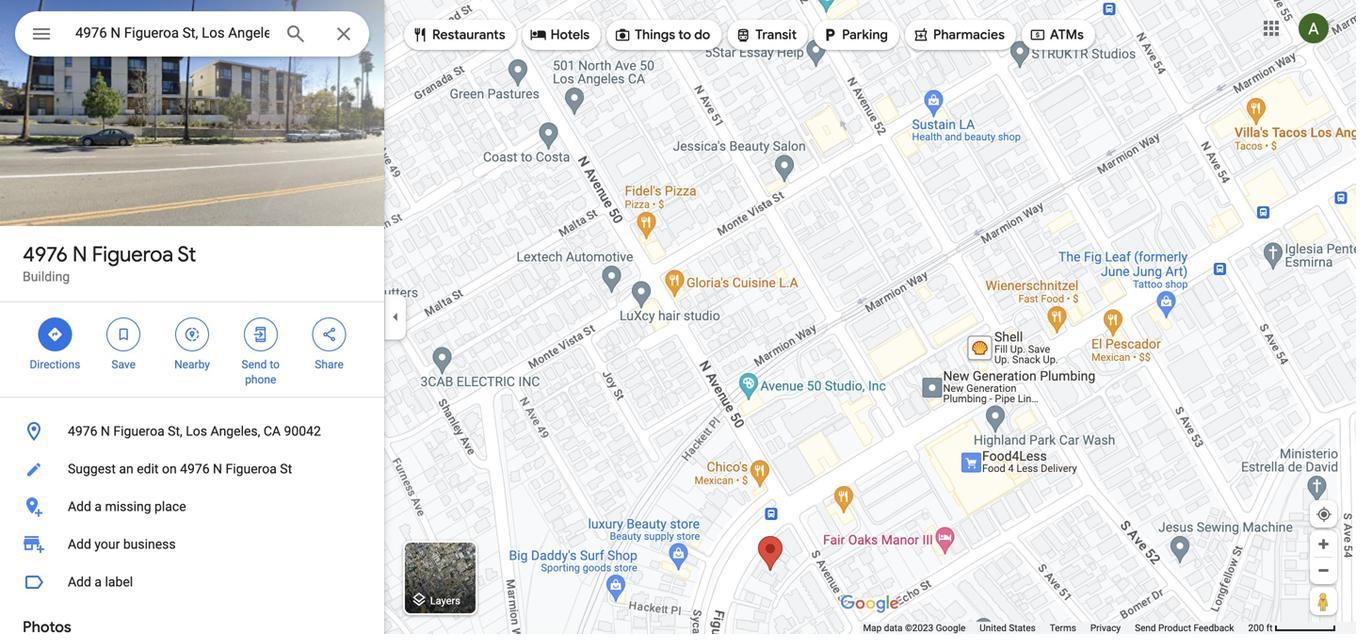 Task type: locate. For each thing, give the bounding box(es) containing it.
0 vertical spatial 4976
[[23, 241, 68, 268]]

add a missing place
[[68, 499, 186, 514]]

1 horizontal spatial to
[[679, 26, 692, 43]]

figueroa
[[92, 241, 173, 268], [113, 424, 165, 439], [226, 461, 277, 477]]

send inside send to phone
[[242, 358, 267, 371]]

transit
[[756, 26, 797, 43]]

business
[[123, 537, 176, 552]]


[[115, 324, 132, 345]]

0 vertical spatial n
[[73, 241, 87, 268]]

save
[[112, 358, 136, 371]]

to
[[679, 26, 692, 43], [270, 358, 280, 371]]

 atms
[[1030, 24, 1084, 45]]

edit
[[137, 461, 159, 477]]

4976 up building
[[23, 241, 68, 268]]

figueroa up 
[[92, 241, 173, 268]]

atms
[[1051, 26, 1084, 43]]

place
[[155, 499, 186, 514]]

footer
[[864, 622, 1249, 634]]

0 vertical spatial st
[[178, 241, 196, 268]]

send
[[242, 358, 267, 371], [1136, 622, 1157, 634]]

 things to do
[[614, 24, 711, 45]]

 button
[[15, 11, 68, 60]]

2 vertical spatial n
[[213, 461, 222, 477]]

send for send product feedback
[[1136, 622, 1157, 634]]

4976 for st
[[23, 241, 68, 268]]

 hotels
[[530, 24, 590, 45]]

200 ft button
[[1249, 622, 1337, 634]]

st down ca
[[280, 461, 292, 477]]

2 a from the top
[[95, 574, 102, 590]]

figueroa left "st,"
[[113, 424, 165, 439]]

4976 n figueroa st building
[[23, 241, 196, 285]]

 parking
[[822, 24, 889, 45]]

1 vertical spatial a
[[95, 574, 102, 590]]

1 horizontal spatial n
[[101, 424, 110, 439]]

0 horizontal spatial st
[[178, 241, 196, 268]]

0 horizontal spatial to
[[270, 358, 280, 371]]

1 vertical spatial figueroa
[[113, 424, 165, 439]]

4976 n figueroa st, los angeles, ca 90042
[[68, 424, 321, 439]]

1 horizontal spatial st
[[280, 461, 292, 477]]

figueroa for st
[[92, 241, 173, 268]]

1 vertical spatial to
[[270, 358, 280, 371]]

to left do
[[679, 26, 692, 43]]

1 vertical spatial n
[[101, 424, 110, 439]]

4976 inside 4976 n figueroa st building
[[23, 241, 68, 268]]

1 vertical spatial 4976
[[68, 424, 97, 439]]

2 vertical spatial 4976
[[180, 461, 210, 477]]

send for send to phone
[[242, 358, 267, 371]]

n
[[73, 241, 87, 268], [101, 424, 110, 439], [213, 461, 222, 477]]

figueroa inside button
[[113, 424, 165, 439]]

privacy button
[[1091, 622, 1121, 634]]

4976 right on
[[180, 461, 210, 477]]

1 horizontal spatial 4976
[[68, 424, 97, 439]]

pharmacies
[[934, 26, 1005, 43]]

2 vertical spatial figueroa
[[226, 461, 277, 477]]

1 add from the top
[[68, 499, 91, 514]]

 transit
[[735, 24, 797, 45]]


[[735, 24, 752, 45]]

a
[[95, 499, 102, 514], [95, 574, 102, 590]]

st up 
[[178, 241, 196, 268]]

figueroa down angeles,
[[226, 461, 277, 477]]

n inside button
[[213, 461, 222, 477]]

terms button
[[1050, 622, 1077, 634]]

1 vertical spatial send
[[1136, 622, 1157, 634]]

1 a from the top
[[95, 499, 102, 514]]

ca
[[264, 424, 281, 439]]

footer containing map data ©2023 google
[[864, 622, 1249, 634]]

4976 for st,
[[68, 424, 97, 439]]

your
[[95, 537, 120, 552]]

send left product at right bottom
[[1136, 622, 1157, 634]]

to up phone
[[270, 358, 280, 371]]

0 horizontal spatial 4976
[[23, 241, 68, 268]]

3 add from the top
[[68, 574, 91, 590]]

add left your
[[68, 537, 91, 552]]

0 vertical spatial to
[[679, 26, 692, 43]]

map data ©2023 google
[[864, 622, 966, 634]]

figueroa inside 4976 n figueroa st building
[[92, 241, 173, 268]]

send inside button
[[1136, 622, 1157, 634]]

hotels
[[551, 26, 590, 43]]

n inside button
[[101, 424, 110, 439]]

add left label at the left
[[68, 574, 91, 590]]

4976 N Figueroa St, Los Angeles, CA 90042 field
[[15, 11, 369, 57]]

add down suggest
[[68, 499, 91, 514]]

figueroa inside button
[[226, 461, 277, 477]]

2 horizontal spatial n
[[213, 461, 222, 477]]

 restaurants
[[412, 24, 506, 45]]

2 add from the top
[[68, 537, 91, 552]]

0 horizontal spatial n
[[73, 241, 87, 268]]

collapse side panel image
[[385, 307, 406, 327]]

None field
[[75, 22, 269, 44]]

 pharmacies
[[913, 24, 1005, 45]]

4976 inside 4976 n figueroa st, los angeles, ca 90042 button
[[68, 424, 97, 439]]

send up phone
[[242, 358, 267, 371]]

st
[[178, 241, 196, 268], [280, 461, 292, 477]]

0 vertical spatial figueroa
[[92, 241, 173, 268]]

2 horizontal spatial 4976
[[180, 461, 210, 477]]

share
[[315, 358, 344, 371]]

0 vertical spatial add
[[68, 499, 91, 514]]

1 vertical spatial add
[[68, 537, 91, 552]]

label
[[105, 574, 133, 590]]

 search field
[[15, 11, 369, 60]]

0 vertical spatial send
[[242, 358, 267, 371]]

data
[[884, 622, 903, 634]]

0 horizontal spatial send
[[242, 358, 267, 371]]

1 vertical spatial st
[[280, 461, 292, 477]]

0 vertical spatial a
[[95, 499, 102, 514]]

united states
[[980, 622, 1036, 634]]

add
[[68, 499, 91, 514], [68, 537, 91, 552], [68, 574, 91, 590]]

1 horizontal spatial send
[[1136, 622, 1157, 634]]

google maps element
[[0, 0, 1357, 634]]

add your business
[[68, 537, 176, 552]]

send product feedback
[[1136, 622, 1235, 634]]

a left missing
[[95, 499, 102, 514]]

show street view coverage image
[[1311, 587, 1338, 615]]

a left label at the left
[[95, 574, 102, 590]]

n inside 4976 n figueroa st building
[[73, 241, 87, 268]]

4976 up suggest
[[68, 424, 97, 439]]

2 vertical spatial add
[[68, 574, 91, 590]]

4976
[[23, 241, 68, 268], [68, 424, 97, 439], [180, 461, 210, 477]]

add for add your business
[[68, 537, 91, 552]]

n for st
[[73, 241, 87, 268]]


[[47, 324, 64, 345]]

suggest an edit on 4976 n figueroa st
[[68, 461, 292, 477]]



Task type: describe. For each thing, give the bounding box(es) containing it.
actions for 4976 n figueroa st region
[[0, 302, 384, 397]]

add for add a missing place
[[68, 499, 91, 514]]

footer inside "google maps" element
[[864, 622, 1249, 634]]

map
[[864, 622, 882, 634]]


[[252, 324, 269, 345]]

building
[[23, 269, 70, 285]]


[[321, 324, 338, 345]]

google account: angela cha  
(angela.cha@adept.ai) image
[[1299, 13, 1330, 43]]

google
[[936, 622, 966, 634]]

send to phone
[[242, 358, 280, 386]]


[[530, 24, 547, 45]]

a for missing
[[95, 499, 102, 514]]

add a missing place button
[[0, 488, 384, 526]]

zoom in image
[[1317, 537, 1331, 551]]

show your location image
[[1316, 506, 1333, 523]]

figueroa for st,
[[113, 424, 165, 439]]

missing
[[105, 499, 151, 514]]


[[30, 20, 53, 48]]

to inside send to phone
[[270, 358, 280, 371]]

things
[[635, 26, 676, 43]]


[[412, 24, 429, 45]]

n for st,
[[101, 424, 110, 439]]

add your business link
[[0, 526, 384, 563]]

angeles,
[[211, 424, 260, 439]]

add for add a label
[[68, 574, 91, 590]]

4976 n figueroa st, los angeles, ca 90042 button
[[0, 413, 384, 450]]

phone
[[245, 373, 276, 386]]

privacy
[[1091, 622, 1121, 634]]

zoom out image
[[1317, 563, 1331, 578]]

directions
[[30, 358, 80, 371]]

an
[[119, 461, 134, 477]]

layers
[[430, 595, 461, 607]]

to inside  things to do
[[679, 26, 692, 43]]

90042
[[284, 424, 321, 439]]

©2023
[[905, 622, 934, 634]]

on
[[162, 461, 177, 477]]

feedback
[[1194, 622, 1235, 634]]


[[1030, 24, 1047, 45]]

suggest an edit on 4976 n figueroa st button
[[0, 450, 384, 488]]

add a label
[[68, 574, 133, 590]]

st,
[[168, 424, 183, 439]]

nearby
[[174, 358, 210, 371]]

united states button
[[980, 622, 1036, 634]]

los
[[186, 424, 207, 439]]

suggest
[[68, 461, 116, 477]]


[[184, 324, 201, 345]]

terms
[[1050, 622, 1077, 634]]

states
[[1010, 622, 1036, 634]]

add a label button
[[0, 563, 384, 601]]

200 ft
[[1249, 622, 1273, 634]]


[[822, 24, 839, 45]]

none field inside 4976 n figueroa st, los angeles, ca 90042 field
[[75, 22, 269, 44]]

st inside button
[[280, 461, 292, 477]]

product
[[1159, 622, 1192, 634]]

restaurants
[[433, 26, 506, 43]]

st inside 4976 n figueroa st building
[[178, 241, 196, 268]]

a for label
[[95, 574, 102, 590]]

200
[[1249, 622, 1265, 634]]


[[913, 24, 930, 45]]


[[614, 24, 631, 45]]

do
[[695, 26, 711, 43]]

4976 n figueroa st main content
[[0, 0, 384, 634]]

4976 inside the suggest an edit on 4976 n figueroa st button
[[180, 461, 210, 477]]

send product feedback button
[[1136, 622, 1235, 634]]

ft
[[1267, 622, 1273, 634]]

parking
[[842, 26, 889, 43]]

united
[[980, 622, 1007, 634]]



Task type: vqa. For each thing, say whether or not it's contained in the screenshot.


